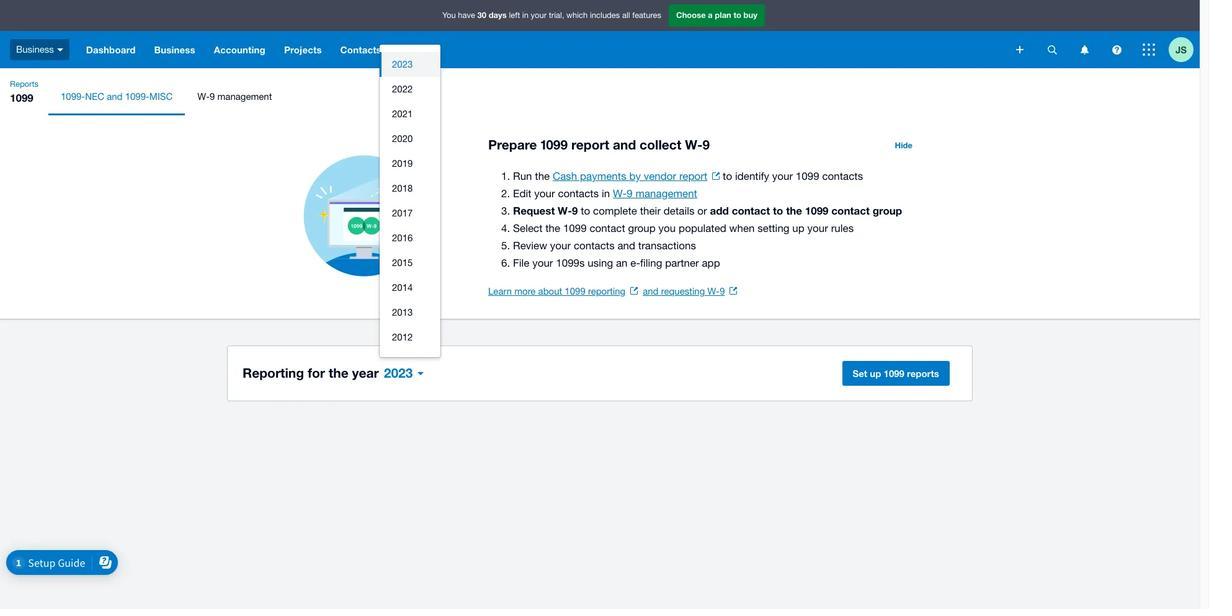 Task type: describe. For each thing, give the bounding box(es) containing it.
1099 inside the reports 1099
[[10, 91, 33, 104]]

2013 button
[[380, 300, 441, 325]]

in inside the you have 30 days left in your trial, which includes all features
[[523, 11, 529, 20]]

all
[[623, 11, 630, 20]]

by
[[630, 170, 641, 182]]

collect
[[640, 137, 682, 153]]

2023 inside 2023 button
[[392, 59, 413, 70]]

set up 1099 reports button
[[843, 361, 950, 386]]

prepare 1099 report and collect w-9
[[489, 137, 710, 153]]

2021 button
[[380, 102, 441, 127]]

0 horizontal spatial contact
[[590, 222, 626, 235]]

requesting
[[661, 286, 705, 297]]

0 vertical spatial contacts
[[823, 170, 864, 182]]

2020
[[392, 133, 413, 144]]

group containing 2023
[[380, 45, 441, 358]]

2014 button
[[380, 276, 441, 300]]

rules
[[832, 222, 854, 235]]

reports 1099
[[10, 79, 38, 104]]

2012 button
[[380, 325, 441, 350]]

learn more about 1099 reporting
[[489, 286, 626, 297]]

9 right the misc
[[210, 91, 215, 102]]

2022 button
[[380, 77, 441, 102]]

contacts button
[[331, 31, 391, 68]]

or
[[698, 205, 707, 217]]

w- up complete in the top of the page
[[613, 187, 627, 200]]

edit your contacts in w-9 management request w-9 to complete their details or add contact to the 1099 contact group select the 1099 contact group you populated when setting up your rules review your contacts and transactions file your 1099s using an e-filing partner app
[[513, 187, 903, 269]]

when
[[730, 222, 755, 235]]

complete
[[593, 205, 637, 217]]

partner
[[666, 257, 699, 269]]

reporting
[[243, 366, 304, 381]]

accounting
[[214, 44, 266, 55]]

w- right the misc
[[198, 91, 210, 102]]

choose
[[677, 10, 706, 20]]

business button
[[0, 31, 77, 68]]

identify
[[736, 170, 770, 182]]

run
[[513, 170, 532, 182]]

populated
[[679, 222, 727, 235]]

svg image inside business popup button
[[57, 48, 63, 51]]

0 vertical spatial report
[[572, 137, 610, 153]]

the right for at the bottom of page
[[329, 366, 349, 381]]

and inside 1099-nec and 1099-misc link
[[107, 91, 123, 102]]

select
[[513, 222, 543, 235]]

select a report year list box
[[380, 45, 441, 358]]

vendor
[[644, 170, 677, 182]]

your down the review
[[533, 257, 553, 269]]

your up '1099s'
[[550, 240, 571, 252]]

2018
[[392, 183, 413, 194]]

hide
[[895, 140, 913, 150]]

your inside the you have 30 days left in your trial, which includes all features
[[531, 11, 547, 20]]

projects button
[[275, 31, 331, 68]]

a
[[708, 10, 713, 20]]

js button
[[1169, 31, 1201, 68]]

1099-nec and 1099-misc link
[[48, 78, 185, 115]]

learn
[[489, 286, 512, 297]]

you
[[443, 11, 456, 20]]

to left the 'identify'
[[723, 170, 733, 182]]

the up setting
[[787, 204, 803, 217]]

2019
[[392, 158, 413, 169]]

buy
[[744, 10, 758, 20]]

30
[[478, 10, 487, 20]]

2018 button
[[380, 176, 441, 201]]

your right the 'identify'
[[773, 170, 793, 182]]

plan
[[715, 10, 732, 20]]

business button
[[145, 31, 205, 68]]

2 vertical spatial contacts
[[574, 240, 615, 252]]

dashboard
[[86, 44, 136, 55]]

to up setting
[[773, 204, 784, 217]]

management inside edit your contacts in w-9 management request w-9 to complete their details or add contact to the 1099 contact group select the 1099 contact group you populated when setting up your rules review your contacts and transactions file your 1099s using an e-filing partner app
[[636, 187, 698, 200]]

prepare
[[489, 137, 537, 153]]

1099 up '1099s'
[[564, 222, 587, 235]]

1099 right the 'identify'
[[796, 170, 820, 182]]

file
[[513, 257, 530, 269]]

in inside edit your contacts in w-9 management request w-9 to complete their details or add contact to the 1099 contact group select the 1099 contact group you populated when setting up your rules review your contacts and transactions file your 1099s using an e-filing partner app
[[602, 187, 610, 200]]

includes
[[590, 11, 620, 20]]

you
[[659, 222, 676, 235]]

reporting
[[588, 286, 626, 297]]

1099-nec and 1099-misc
[[61, 91, 173, 102]]

w-9 management link for reports 1099
[[185, 78, 285, 115]]

2012
[[392, 332, 413, 343]]

0 horizontal spatial svg image
[[1017, 46, 1024, 53]]

have
[[458, 11, 475, 20]]

1099 right about
[[565, 286, 586, 297]]

9 right collect
[[703, 137, 710, 153]]

about
[[539, 286, 563, 297]]

and requesting w-9
[[643, 286, 725, 297]]

banner containing js
[[0, 0, 1201, 68]]

which
[[567, 11, 588, 20]]

e-
[[631, 257, 641, 269]]

run the cash payments by vendor report
[[513, 170, 708, 182]]

and down filing
[[643, 286, 659, 297]]

2016
[[392, 233, 413, 243]]

2016 button
[[380, 226, 441, 251]]

dashboard link
[[77, 31, 145, 68]]

review
[[513, 240, 548, 252]]

js
[[1176, 44, 1187, 55]]



Task type: locate. For each thing, give the bounding box(es) containing it.
w-9 management link for to identify your 1099 contacts
[[613, 187, 698, 200]]

1 vertical spatial report
[[680, 170, 708, 182]]

in down payments
[[602, 187, 610, 200]]

menu
[[48, 78, 1201, 115]]

days
[[489, 10, 507, 20]]

misc
[[149, 91, 173, 102]]

and inside edit your contacts in w-9 management request w-9 to complete their details or add contact to the 1099 contact group select the 1099 contact group you populated when setting up your rules review your contacts and transactions file your 1099s using an e-filing partner app
[[618, 240, 636, 252]]

0 vertical spatial up
[[793, 222, 805, 235]]

group
[[380, 45, 441, 358]]

menu containing 1099-nec and 1099-misc
[[48, 78, 1201, 115]]

and up "an"
[[618, 240, 636, 252]]

2022
[[392, 84, 413, 94]]

contacts up using
[[574, 240, 615, 252]]

set
[[853, 368, 868, 379]]

to identify your 1099 contacts
[[720, 170, 864, 182]]

w- down app
[[708, 286, 720, 297]]

navigation
[[77, 31, 1008, 68]]

1 horizontal spatial management
[[636, 187, 698, 200]]

and
[[107, 91, 123, 102], [613, 137, 636, 153], [618, 240, 636, 252], [643, 286, 659, 297]]

0 vertical spatial group
[[873, 204, 903, 217]]

business up reports
[[16, 44, 54, 54]]

0 horizontal spatial in
[[523, 11, 529, 20]]

navigation containing dashboard
[[77, 31, 1008, 68]]

w-9 management link down accounting at the left top of the page
[[185, 78, 285, 115]]

2023 button
[[380, 52, 441, 77]]

1099
[[10, 91, 33, 104], [541, 137, 568, 153], [796, 170, 820, 182], [806, 204, 829, 217], [564, 222, 587, 235], [565, 286, 586, 297], [884, 368, 905, 379]]

2014
[[392, 282, 413, 293]]

business inside popup button
[[16, 44, 54, 54]]

w-9 management link up their
[[613, 187, 698, 200]]

transactions
[[639, 240, 696, 252]]

contact
[[732, 204, 771, 217], [832, 204, 870, 217], [590, 222, 626, 235]]

group
[[873, 204, 903, 217], [628, 222, 656, 235]]

1099- right nec
[[125, 91, 150, 102]]

0 vertical spatial w-9 management link
[[185, 78, 285, 115]]

contact down complete in the top of the page
[[590, 222, 626, 235]]

0 horizontal spatial management
[[218, 91, 272, 102]]

management
[[218, 91, 272, 102], [636, 187, 698, 200]]

app
[[702, 257, 721, 269]]

contacts
[[823, 170, 864, 182], [558, 187, 599, 200], [574, 240, 615, 252]]

2023 button
[[379, 361, 429, 386]]

up
[[793, 222, 805, 235], [870, 368, 882, 379]]

add
[[710, 204, 729, 217]]

2015
[[392, 258, 413, 268]]

9 down cash
[[572, 204, 578, 217]]

1099 left reports
[[884, 368, 905, 379]]

contact up rules at the right of the page
[[832, 204, 870, 217]]

2017 button
[[380, 201, 441, 226]]

trial,
[[549, 11, 565, 20]]

request
[[513, 204, 555, 217]]

features
[[633, 11, 662, 20]]

for
[[308, 366, 325, 381]]

0 horizontal spatial up
[[793, 222, 805, 235]]

1 horizontal spatial w-9 management link
[[613, 187, 698, 200]]

the right run
[[535, 170, 550, 182]]

report right vendor
[[680, 170, 708, 182]]

1 horizontal spatial business
[[154, 44, 195, 55]]

0 horizontal spatial group
[[628, 222, 656, 235]]

up right setting
[[793, 222, 805, 235]]

1 vertical spatial up
[[870, 368, 882, 379]]

2020 button
[[380, 127, 441, 151]]

1099- right the reports 1099
[[61, 91, 85, 102]]

w- right request
[[558, 204, 572, 217]]

more
[[515, 286, 536, 297]]

0 vertical spatial in
[[523, 11, 529, 20]]

1099s
[[556, 257, 585, 269]]

w- right collect
[[685, 137, 703, 153]]

1 vertical spatial in
[[602, 187, 610, 200]]

1 horizontal spatial group
[[873, 204, 903, 217]]

set up 1099 reports
[[853, 368, 940, 379]]

1099 inside button
[[884, 368, 905, 379]]

1099 down to identify your 1099 contacts
[[806, 204, 829, 217]]

edit
[[513, 187, 532, 200]]

1 horizontal spatial up
[[870, 368, 882, 379]]

2021
[[392, 109, 413, 119]]

contacts
[[341, 44, 382, 55]]

1 vertical spatial contacts
[[558, 187, 599, 200]]

main content
[[0, 115, 1201, 428]]

business
[[16, 44, 54, 54], [154, 44, 195, 55]]

cash payments by vendor report link
[[553, 170, 720, 182]]

nec
[[85, 91, 104, 102]]

cash
[[553, 170, 577, 182]]

2023 inside 2023 popup button
[[384, 366, 413, 381]]

your left trial, on the top
[[531, 11, 547, 20]]

2019 button
[[380, 151, 441, 176]]

an
[[616, 257, 628, 269]]

1 vertical spatial management
[[636, 187, 698, 200]]

to inside banner
[[734, 10, 742, 20]]

and right nec
[[107, 91, 123, 102]]

the
[[535, 170, 550, 182], [787, 204, 803, 217], [546, 222, 561, 235], [329, 366, 349, 381]]

1 horizontal spatial svg image
[[1143, 43, 1156, 56]]

0 horizontal spatial business
[[16, 44, 54, 54]]

w-9 management
[[198, 91, 272, 102]]

in right left
[[523, 11, 529, 20]]

management down vendor
[[636, 187, 698, 200]]

0 vertical spatial management
[[218, 91, 272, 102]]

business inside dropdown button
[[154, 44, 195, 55]]

your up request
[[535, 187, 555, 200]]

contacts up rules at the right of the page
[[823, 170, 864, 182]]

business up the misc
[[154, 44, 195, 55]]

1099 up cash
[[541, 137, 568, 153]]

svg image
[[1143, 43, 1156, 56], [1017, 46, 1024, 53]]

management down accounting at the left top of the page
[[218, 91, 272, 102]]

up inside edit your contacts in w-9 management request w-9 to complete their details or add contact to the 1099 contact group select the 1099 contact group you populated when setting up your rules review your contacts and transactions file your 1099s using an e-filing partner app
[[793, 222, 805, 235]]

1 horizontal spatial report
[[680, 170, 708, 182]]

and up by
[[613, 137, 636, 153]]

1099 down 'reports' link
[[10, 91, 33, 104]]

up inside button
[[870, 368, 882, 379]]

details
[[664, 205, 695, 217]]

2023 up 2022 on the left top of page
[[392, 59, 413, 70]]

1 horizontal spatial 1099-
[[125, 91, 150, 102]]

payments
[[580, 170, 627, 182]]

reports
[[10, 79, 38, 89]]

1 vertical spatial 2023
[[384, 366, 413, 381]]

0 vertical spatial 2023
[[392, 59, 413, 70]]

svg image
[[1048, 45, 1057, 54], [1081, 45, 1089, 54], [1113, 45, 1122, 54], [57, 48, 63, 51]]

setting
[[758, 222, 790, 235]]

banner
[[0, 0, 1201, 68]]

2 1099- from the left
[[125, 91, 150, 102]]

reports link
[[5, 78, 43, 91]]

1 vertical spatial group
[[628, 222, 656, 235]]

w-
[[198, 91, 210, 102], [685, 137, 703, 153], [613, 187, 627, 200], [558, 204, 572, 217], [708, 286, 720, 297]]

choose a plan to buy
[[677, 10, 758, 20]]

in
[[523, 11, 529, 20], [602, 187, 610, 200]]

2015 button
[[380, 251, 441, 276]]

the right select
[[546, 222, 561, 235]]

up right set
[[870, 368, 882, 379]]

year
[[352, 366, 379, 381]]

to left complete in the top of the page
[[581, 205, 591, 217]]

1 1099- from the left
[[61, 91, 85, 102]]

0 horizontal spatial 1099-
[[61, 91, 85, 102]]

1 horizontal spatial contact
[[732, 204, 771, 217]]

2 horizontal spatial contact
[[832, 204, 870, 217]]

projects
[[284, 44, 322, 55]]

report up payments
[[572, 137, 610, 153]]

contacts down cash
[[558, 187, 599, 200]]

9 down app
[[720, 286, 725, 297]]

contact up when
[[732, 204, 771, 217]]

2023 right year
[[384, 366, 413, 381]]

1 vertical spatial w-9 management link
[[613, 187, 698, 200]]

their
[[640, 205, 661, 217]]

learn more about 1099 reporting link
[[489, 286, 638, 297]]

you have 30 days left in your trial, which includes all features
[[443, 10, 662, 20]]

your left rules at the right of the page
[[808, 222, 829, 235]]

filing
[[641, 257, 663, 269]]

0 horizontal spatial w-9 management link
[[185, 78, 285, 115]]

1 horizontal spatial in
[[602, 187, 610, 200]]

hide button
[[888, 135, 921, 155]]

and requesting w-9 link
[[643, 286, 738, 297]]

9
[[210, 91, 215, 102], [703, 137, 710, 153], [627, 187, 633, 200], [572, 204, 578, 217], [720, 286, 725, 297]]

main content containing prepare 1099 report and collect w-9
[[0, 115, 1201, 428]]

using
[[588, 257, 613, 269]]

to left buy
[[734, 10, 742, 20]]

9 down by
[[627, 187, 633, 200]]

reports
[[908, 368, 940, 379]]

2017
[[392, 208, 413, 218]]

0 horizontal spatial report
[[572, 137, 610, 153]]

reporting for the year
[[243, 366, 379, 381]]



Task type: vqa. For each thing, say whether or not it's contained in the screenshot.
basis
no



